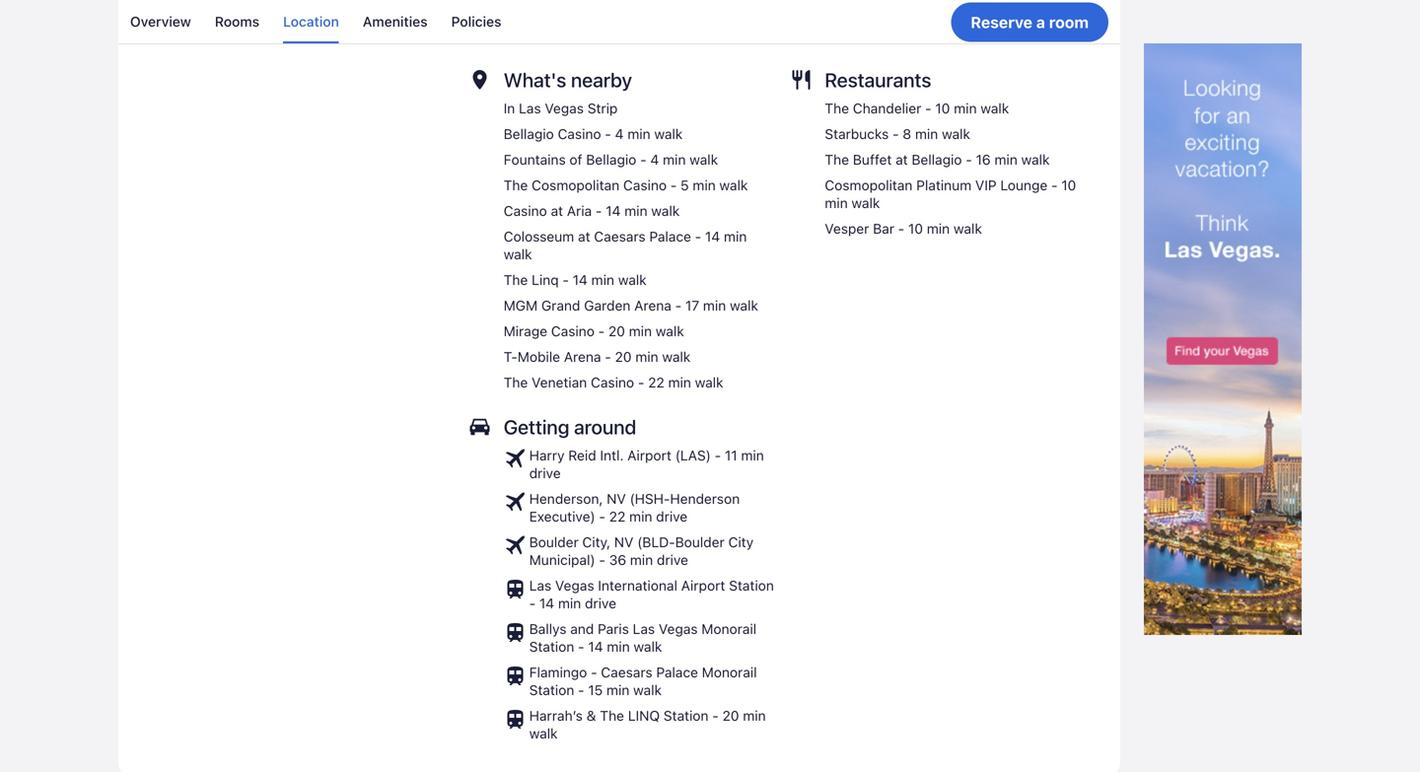 Task type: describe. For each thing, give the bounding box(es) containing it.
1 horizontal spatial 10
[[935, 100, 950, 117]]

caesars for -
[[601, 664, 652, 681]]

of
[[569, 152, 582, 168]]

location link
[[283, 0, 339, 43]]

min inside "henderson, nv (hsh-henderson executive) - 22 min drive"
[[629, 509, 652, 525]]

14 inside the linq - 14 min walk mgm grand garden arena - 17 min walk mirage casino - 20 min walk t-mobile arena - 20 min walk the venetian casino - 22 min walk
[[573, 272, 588, 288]]

bar
[[873, 221, 894, 237]]

monorail inside flamingo - caesars palace monorail station - 15 min walk
[[702, 664, 757, 681]]

getting
[[504, 415, 569, 439]]

amenities
[[363, 13, 428, 30]]

a
[[1036, 13, 1045, 32]]

bellagio inside restaurants the chandelier - 10 min walk starbucks - 8 min walk the buffet at bellagio - 16 min walk cosmopolitan platinum vip lounge - 10 min walk vesper bar - 10 min walk
[[912, 152, 962, 168]]

las vegas international airport station - 14 min drive
[[529, 578, 774, 612]]

policies link
[[451, 0, 501, 43]]

in
[[504, 100, 515, 117]]

cosmopolitan inside restaurants the chandelier - 10 min walk starbucks - 8 min walk the buffet at bellagio - 16 min walk cosmopolitan platinum vip lounge - 10 min walk vesper bar - 10 min walk
[[825, 177, 913, 194]]

henderson,
[[529, 491, 603, 507]]

1 horizontal spatial arena
[[634, 298, 671, 314]]

casino down grand at the left top
[[551, 323, 595, 339]]

14 inside - 14 min walk
[[705, 229, 720, 245]]

0 horizontal spatial bellagio
[[504, 126, 554, 142]]

airport for (las)
[[627, 447, 671, 464]]

reid
[[568, 447, 596, 464]]

henderson, nv (hsh-henderson executive) - 22 min drive list item
[[504, 490, 775, 526]]

paris
[[598, 621, 629, 637]]

linq
[[628, 708, 660, 724]]

caesars for at
[[594, 229, 646, 245]]

0 horizontal spatial 10
[[908, 221, 923, 237]]

ballys
[[529, 621, 567, 637]]

36
[[609, 552, 626, 568]]

mgm
[[504, 298, 538, 314]]

in las vegas strip bellagio casino - 4 min walk fountains of bellagio - 4 min walk the cosmopolitan casino - 5 min walk casino at aria - 14 min walk
[[504, 100, 748, 219]]

- inside ballys and paris las vegas monorail station - 14 min walk
[[578, 639, 584, 655]]

harrah's & the linq station - 20 min walk list item
[[504, 707, 775, 743]]

station inside flamingo - caesars palace monorail station - 15 min walk
[[529, 682, 574, 698]]

walk inside - 14 min walk
[[504, 246, 532, 263]]

chandelier
[[853, 100, 921, 117]]

vegas inside in las vegas strip bellagio casino - 4 min walk fountains of bellagio - 4 min walk the cosmopolitan casino - 5 min walk casino at aria - 14 min walk
[[545, 100, 584, 117]]

walk inside harrah's & the linq station - 20 min walk
[[529, 726, 558, 742]]

airport for station
[[681, 578, 725, 594]]

vesper
[[825, 221, 869, 237]]

city
[[728, 534, 753, 550]]

1 vertical spatial 10
[[1061, 177, 1076, 194]]

the linq - 14 min walk mgm grand garden arena - 17 min walk mirage casino - 20 min walk t-mobile arena - 20 min walk the venetian casino - 22 min walk
[[504, 272, 758, 391]]

casino left 5
[[623, 177, 667, 194]]

international
[[598, 578, 677, 594]]

buffet
[[853, 152, 892, 168]]

palace for flamingo - caesars palace monorail station - 15 min walk
[[656, 664, 698, 681]]

drive for (hsh-
[[656, 509, 688, 525]]

list for what's nearby
[[504, 100, 775, 392]]

restaurants
[[825, 68, 931, 91]]

(las)
[[675, 447, 711, 464]]

aria
[[567, 203, 592, 219]]

- inside - 14 min walk
[[695, 229, 701, 245]]

8
[[903, 126, 911, 142]]

&
[[586, 708, 596, 724]]

list containing overview
[[118, 0, 1120, 43]]

at inside in las vegas strip bellagio casino - 4 min walk fountains of bellagio - 4 min walk the cosmopolitan casino - 5 min walk casino at aria - 14 min walk
[[551, 203, 563, 219]]

17
[[685, 298, 699, 314]]

casino up of
[[558, 126, 601, 142]]

the down starbucks
[[825, 152, 849, 168]]

5
[[680, 177, 689, 194]]

linq
[[532, 272, 559, 288]]

mirage
[[504, 323, 547, 339]]

min inside ballys and paris las vegas monorail station - 14 min walk
[[607, 639, 630, 655]]

station inside harrah's & the linq station - 20 min walk
[[663, 708, 709, 724]]

cosmopolitan inside in las vegas strip bellagio casino - 4 min walk fountains of bellagio - 4 min walk the cosmopolitan casino - 5 min walk casino at aria - 14 min walk
[[532, 177, 619, 194]]

nv inside "henderson, nv (hsh-henderson executive) - 22 min drive"
[[607, 491, 626, 507]]

grand
[[541, 298, 580, 314]]

platinum
[[916, 177, 972, 194]]

what's
[[504, 68, 566, 91]]

las inside in las vegas strip bellagio casino - 4 min walk fountains of bellagio - 4 min walk the cosmopolitan casino - 5 min walk casino at aria - 14 min walk
[[519, 100, 541, 117]]

16
[[976, 152, 991, 168]]

- 14 min walk
[[504, 229, 747, 263]]

1 vertical spatial 4
[[650, 152, 659, 168]]

1 horizontal spatial bellagio
[[586, 152, 636, 168]]

mobile
[[518, 349, 560, 365]]

intl.
[[600, 447, 624, 464]]

(bld-
[[637, 534, 675, 550]]

lounge
[[1000, 177, 1047, 194]]

walk inside ballys and paris las vegas monorail station - 14 min walk
[[634, 639, 662, 655]]

1 boulder from the left
[[529, 534, 579, 550]]

0 vertical spatial 20
[[608, 323, 625, 339]]

room
[[1049, 13, 1089, 32]]

ballys and paris las vegas monorail station - 14 min walk list item
[[504, 620, 775, 656]]

las vegas international airport station - 14 min drive list item
[[504, 577, 775, 613]]

14 inside ballys and paris las vegas monorail station - 14 min walk
[[588, 639, 603, 655]]

min inside flamingo - caesars palace monorail station - 15 min walk
[[606, 682, 629, 698]]

14 inside las vegas international airport station - 14 min drive
[[539, 595, 554, 612]]

garden
[[584, 298, 631, 314]]

20 inside harrah's & the linq station - 20 min walk
[[722, 708, 739, 724]]

executive)
[[529, 509, 595, 525]]



Task type: locate. For each thing, give the bounding box(es) containing it.
- inside las vegas international airport station - 14 min drive
[[529, 595, 536, 612]]

0 horizontal spatial airport
[[627, 447, 671, 464]]

2 vertical spatial 20
[[722, 708, 739, 724]]

2 vertical spatial 10
[[908, 221, 923, 237]]

the inside harrah's & the linq station - 20 min walk
[[600, 708, 624, 724]]

las down the municipal)
[[529, 578, 551, 594]]

15
[[588, 682, 603, 698]]

overview link
[[130, 0, 191, 43]]

station down ballys
[[529, 639, 574, 655]]

the down t-
[[504, 374, 528, 391]]

palace
[[649, 229, 691, 245], [656, 664, 698, 681]]

10 right lounge
[[1061, 177, 1076, 194]]

vegas down the municipal)
[[555, 578, 594, 594]]

station inside ballys and paris las vegas monorail station - 14 min walk
[[529, 639, 574, 655]]

(hsh-
[[630, 491, 670, 507]]

list for restaurants
[[825, 100, 1097, 238]]

0 vertical spatial 10
[[935, 100, 950, 117]]

around
[[574, 415, 636, 439]]

1 vertical spatial caesars
[[601, 664, 652, 681]]

list
[[118, 0, 1120, 43], [504, 100, 775, 392], [825, 100, 1097, 238], [504, 447, 775, 743]]

0 vertical spatial vegas
[[545, 100, 584, 117]]

colosseum at caesars palace
[[504, 229, 691, 245]]

casino up around
[[591, 374, 634, 391]]

harrah's
[[529, 708, 583, 724]]

getting around
[[504, 415, 636, 439]]

las inside ballys and paris las vegas monorail station - 14 min walk
[[633, 621, 655, 637]]

2 vertical spatial vegas
[[659, 621, 698, 637]]

2 horizontal spatial 10
[[1061, 177, 1076, 194]]

1 vertical spatial 22
[[609, 509, 626, 525]]

14
[[606, 203, 621, 219], [705, 229, 720, 245], [573, 272, 588, 288], [539, 595, 554, 612], [588, 639, 603, 655]]

drive inside the "harry reid intl. airport (las) - 11 min drive"
[[529, 465, 561, 481]]

drive inside "henderson, nv (hsh-henderson executive) - 22 min drive"
[[656, 509, 688, 525]]

the up mgm
[[504, 272, 528, 288]]

1 horizontal spatial airport
[[681, 578, 725, 594]]

0 horizontal spatial cosmopolitan
[[532, 177, 619, 194]]

flamingo
[[529, 664, 587, 681]]

arena
[[634, 298, 671, 314], [564, 349, 601, 365]]

1 horizontal spatial at
[[578, 229, 590, 245]]

airport right international
[[681, 578, 725, 594]]

2 monorail from the top
[[702, 664, 757, 681]]

1 vertical spatial airport
[[681, 578, 725, 594]]

- inside boulder city, nv (bld-boulder city municipal) - 36 min drive
[[599, 552, 605, 568]]

2 vertical spatial at
[[578, 229, 590, 245]]

station down city
[[729, 578, 774, 594]]

drive down "(hsh-"
[[656, 509, 688, 525]]

at inside restaurants the chandelier - 10 min walk starbucks - 8 min walk the buffet at bellagio - 16 min walk cosmopolitan platinum vip lounge - 10 min walk vesper bar - 10 min walk
[[896, 152, 908, 168]]

22
[[648, 374, 664, 391], [609, 509, 626, 525]]

colosseum
[[504, 229, 574, 245]]

at down 8
[[896, 152, 908, 168]]

flamingo - caesars palace monorail station - 15 min walk
[[529, 664, 757, 698]]

drive for intl.
[[529, 465, 561, 481]]

0 horizontal spatial boulder
[[529, 534, 579, 550]]

min inside boulder city, nv (bld-boulder city municipal) - 36 min drive
[[630, 552, 653, 568]]

boulder
[[529, 534, 579, 550], [675, 534, 725, 550]]

0 vertical spatial las
[[519, 100, 541, 117]]

- inside the "harry reid intl. airport (las) - 11 min drive"
[[715, 447, 721, 464]]

harry reid intl. airport (las) - 11 min drive
[[529, 447, 764, 481]]

boulder city, nv (bld-boulder city municipal) - 36 min drive
[[529, 534, 753, 568]]

4 right of
[[650, 152, 659, 168]]

nv
[[607, 491, 626, 507], [614, 534, 633, 550]]

ballys and paris las vegas monorail station - 14 min walk
[[529, 621, 756, 655]]

0 vertical spatial 22
[[648, 374, 664, 391]]

drive for international
[[585, 595, 616, 612]]

drive down (bld-
[[657, 552, 688, 568]]

station
[[729, 578, 774, 594], [529, 639, 574, 655], [529, 682, 574, 698], [663, 708, 709, 724]]

bellagio up the fountains
[[504, 126, 554, 142]]

0 vertical spatial nv
[[607, 491, 626, 507]]

1 cosmopolitan from the left
[[532, 177, 619, 194]]

boulder left city
[[675, 534, 725, 550]]

vegas
[[545, 100, 584, 117], [555, 578, 594, 594], [659, 621, 698, 637]]

0 horizontal spatial 22
[[609, 509, 626, 525]]

t-
[[504, 349, 518, 365]]

min inside las vegas international airport station - 14 min drive
[[558, 595, 581, 612]]

airport
[[627, 447, 671, 464], [681, 578, 725, 594]]

bellagio right of
[[586, 152, 636, 168]]

fountains
[[504, 152, 566, 168]]

0 vertical spatial at
[[896, 152, 908, 168]]

nv inside boulder city, nv (bld-boulder city municipal) - 36 min drive
[[614, 534, 633, 550]]

list containing harry reid intl. airport (las) - 11 min drive
[[504, 447, 775, 743]]

airport right intl.
[[627, 447, 671, 464]]

city,
[[582, 534, 610, 550]]

reserve
[[971, 13, 1032, 32]]

4 down strip
[[615, 126, 624, 142]]

las inside las vegas international airport station - 14 min drive
[[529, 578, 551, 594]]

1 vertical spatial monorail
[[702, 664, 757, 681]]

walk inside flamingo - caesars palace monorail station - 15 min walk
[[633, 682, 662, 698]]

airport inside the "harry reid intl. airport (las) - 11 min drive"
[[627, 447, 671, 464]]

0 horizontal spatial at
[[551, 203, 563, 219]]

rooms link
[[215, 0, 259, 43]]

10
[[935, 100, 950, 117], [1061, 177, 1076, 194], [908, 221, 923, 237]]

0 vertical spatial monorail
[[701, 621, 756, 637]]

vegas down what's nearby
[[545, 100, 584, 117]]

drive inside las vegas international airport station - 14 min drive
[[585, 595, 616, 612]]

location
[[283, 13, 339, 30]]

vip
[[975, 177, 997, 194]]

drive inside boulder city, nv (bld-boulder city municipal) - 36 min drive
[[657, 552, 688, 568]]

strip
[[587, 100, 618, 117]]

1 horizontal spatial cosmopolitan
[[825, 177, 913, 194]]

1 horizontal spatial 4
[[650, 152, 659, 168]]

2 boulder from the left
[[675, 534, 725, 550]]

arena left 17
[[634, 298, 671, 314]]

bellagio
[[504, 126, 554, 142], [586, 152, 636, 168], [912, 152, 962, 168]]

monorail down ballys and paris las vegas monorail station - 14 min walk
[[702, 664, 757, 681]]

4
[[615, 126, 624, 142], [650, 152, 659, 168]]

vegas inside las vegas international airport station - 14 min drive
[[555, 578, 594, 594]]

cosmopolitan
[[532, 177, 619, 194], [825, 177, 913, 194]]

10 right "bar"
[[908, 221, 923, 237]]

municipal)
[[529, 552, 595, 568]]

1 monorail from the top
[[701, 621, 756, 637]]

palace for colosseum at caesars palace
[[649, 229, 691, 245]]

amenities link
[[363, 0, 428, 43]]

min
[[954, 100, 977, 117], [627, 126, 650, 142], [915, 126, 938, 142], [663, 152, 686, 168], [994, 152, 1017, 168], [693, 177, 716, 194], [825, 195, 848, 211], [624, 203, 647, 219], [927, 221, 950, 237], [724, 229, 747, 245], [591, 272, 614, 288], [703, 298, 726, 314], [629, 323, 652, 339], [635, 349, 658, 365], [668, 374, 691, 391], [741, 447, 764, 464], [629, 509, 652, 525], [630, 552, 653, 568], [558, 595, 581, 612], [607, 639, 630, 655], [606, 682, 629, 698], [743, 708, 766, 724]]

list for getting around
[[504, 447, 775, 743]]

policies
[[451, 13, 501, 30]]

the
[[825, 100, 849, 117], [825, 152, 849, 168], [504, 177, 528, 194], [504, 272, 528, 288], [504, 374, 528, 391], [600, 708, 624, 724]]

las right paris
[[633, 621, 655, 637]]

walk
[[981, 100, 1009, 117], [654, 126, 683, 142], [942, 126, 970, 142], [689, 152, 718, 168], [1021, 152, 1050, 168], [719, 177, 748, 194], [851, 195, 880, 211], [651, 203, 680, 219], [954, 221, 982, 237], [504, 246, 532, 263], [618, 272, 647, 288], [730, 298, 758, 314], [656, 323, 684, 339], [662, 349, 691, 365], [695, 374, 723, 391], [634, 639, 662, 655], [633, 682, 662, 698], [529, 726, 558, 742]]

boulder city, nv (bld-boulder city municipal) - 36 min drive list item
[[504, 534, 775, 569]]

at left aria
[[551, 203, 563, 219]]

drive up paris
[[585, 595, 616, 612]]

monorail inside ballys and paris las vegas monorail station - 14 min walk
[[701, 621, 756, 637]]

- inside harrah's & the linq station - 20 min walk
[[712, 708, 719, 724]]

min inside the "harry reid intl. airport (las) - 11 min drive"
[[741, 447, 764, 464]]

monorail down las vegas international airport station - 14 min drive
[[701, 621, 756, 637]]

airport inside las vegas international airport station - 14 min drive
[[681, 578, 725, 594]]

overview
[[130, 13, 191, 30]]

22 inside the linq - 14 min walk mgm grand garden arena - 17 min walk mirage casino - 20 min walk t-mobile arena - 20 min walk the venetian casino - 22 min walk
[[648, 374, 664, 391]]

list containing in las vegas strip
[[504, 100, 775, 392]]

drive down harry
[[529, 465, 561, 481]]

drive
[[529, 465, 561, 481], [656, 509, 688, 525], [657, 552, 688, 568], [585, 595, 616, 612]]

palace down ballys and paris las vegas monorail station - 14 min walk
[[656, 664, 698, 681]]

11
[[725, 447, 737, 464]]

at
[[896, 152, 908, 168], [551, 203, 563, 219], [578, 229, 590, 245]]

starbucks
[[825, 126, 889, 142]]

cosmopolitan down of
[[532, 177, 619, 194]]

vegas down las vegas international airport station - 14 min drive
[[659, 621, 698, 637]]

10 right chandelier
[[935, 100, 950, 117]]

1 vertical spatial 20
[[615, 349, 632, 365]]

list containing the chandelier - 10 min walk
[[825, 100, 1097, 238]]

the up starbucks
[[825, 100, 849, 117]]

the down the fountains
[[504, 177, 528, 194]]

reserve a room
[[971, 13, 1089, 32]]

venetian
[[532, 374, 587, 391]]

caesars
[[594, 229, 646, 245], [601, 664, 652, 681]]

nearby
[[571, 68, 632, 91]]

1 vertical spatial vegas
[[555, 578, 594, 594]]

2 cosmopolitan from the left
[[825, 177, 913, 194]]

1 vertical spatial at
[[551, 203, 563, 219]]

station inside las vegas international airport station - 14 min drive
[[729, 578, 774, 594]]

14 inside in las vegas strip bellagio casino - 4 min walk fountains of bellagio - 4 min walk the cosmopolitan casino - 5 min walk casino at aria - 14 min walk
[[606, 203, 621, 219]]

0 vertical spatial airport
[[627, 447, 671, 464]]

caesars up 15
[[601, 664, 652, 681]]

1 vertical spatial las
[[529, 578, 551, 594]]

22 inside "henderson, nv (hsh-henderson executive) - 22 min drive"
[[609, 509, 626, 525]]

0 vertical spatial 4
[[615, 126, 624, 142]]

0 vertical spatial caesars
[[594, 229, 646, 245]]

vegas inside ballys and paris las vegas monorail station - 14 min walk
[[659, 621, 698, 637]]

1 vertical spatial arena
[[564, 349, 601, 365]]

2 horizontal spatial at
[[896, 152, 908, 168]]

what's nearby
[[504, 68, 632, 91]]

22 up city,
[[609, 509, 626, 525]]

boulder up the municipal)
[[529, 534, 579, 550]]

- inside "henderson, nv (hsh-henderson executive) - 22 min drive"
[[599, 509, 605, 525]]

henderson
[[670, 491, 740, 507]]

0 horizontal spatial 4
[[615, 126, 624, 142]]

henderson, nv (hsh-henderson executive) - 22 min drive
[[529, 491, 740, 525]]

min inside harrah's & the linq station - 20 min walk
[[743, 708, 766, 724]]

casino
[[558, 126, 601, 142], [623, 177, 667, 194], [504, 203, 547, 219], [551, 323, 595, 339], [591, 374, 634, 391]]

rooms
[[215, 13, 259, 30]]

cosmopolitan down buffet
[[825, 177, 913, 194]]

-
[[925, 100, 931, 117], [605, 126, 611, 142], [893, 126, 899, 142], [640, 152, 647, 168], [966, 152, 972, 168], [670, 177, 677, 194], [1051, 177, 1058, 194], [596, 203, 602, 219], [898, 221, 904, 237], [695, 229, 701, 245], [562, 272, 569, 288], [675, 298, 682, 314], [598, 323, 605, 339], [605, 349, 611, 365], [638, 374, 644, 391], [715, 447, 721, 464], [599, 509, 605, 525], [599, 552, 605, 568], [529, 595, 536, 612], [578, 639, 584, 655], [591, 664, 597, 681], [578, 682, 584, 698], [712, 708, 719, 724]]

2 vertical spatial las
[[633, 621, 655, 637]]

the inside in las vegas strip bellagio casino - 4 min walk fountains of bellagio - 4 min walk the cosmopolitan casino - 5 min walk casino at aria - 14 min walk
[[504, 177, 528, 194]]

station down flamingo
[[529, 682, 574, 698]]

2 horizontal spatial bellagio
[[912, 152, 962, 168]]

1 horizontal spatial boulder
[[675, 534, 725, 550]]

nv up 36
[[614, 534, 633, 550]]

at down aria
[[578, 229, 590, 245]]

harrah's & the linq station - 20 min walk
[[529, 708, 766, 742]]

harry
[[529, 447, 565, 464]]

harry reid intl. airport (las) - 11 min drive list item
[[504, 447, 775, 482]]

casino up colosseum
[[504, 203, 547, 219]]

20
[[608, 323, 625, 339], [615, 349, 632, 365], [722, 708, 739, 724]]

reserve a room button
[[951, 2, 1108, 42]]

22 up the "harry reid intl. airport (las) - 11 min drive"
[[648, 374, 664, 391]]

0 horizontal spatial arena
[[564, 349, 601, 365]]

0 vertical spatial arena
[[634, 298, 671, 314]]

0 vertical spatial palace
[[649, 229, 691, 245]]

restaurants the chandelier - 10 min walk starbucks - 8 min walk the buffet at bellagio - 16 min walk cosmopolitan platinum vip lounge - 10 min walk vesper bar - 10 min walk
[[825, 68, 1076, 237]]

nv left "(hsh-"
[[607, 491, 626, 507]]

bellagio up "platinum"
[[912, 152, 962, 168]]

and
[[570, 621, 594, 637]]

palace down 5
[[649, 229, 691, 245]]

min inside - 14 min walk
[[724, 229, 747, 245]]

1 vertical spatial nv
[[614, 534, 633, 550]]

station right linq
[[663, 708, 709, 724]]

caesars inside flamingo - caesars palace monorail station - 15 min walk
[[601, 664, 652, 681]]

1 vertical spatial palace
[[656, 664, 698, 681]]

the right &
[[600, 708, 624, 724]]

caesars up garden
[[594, 229, 646, 245]]

1 horizontal spatial 22
[[648, 374, 664, 391]]

las right in
[[519, 100, 541, 117]]

arena up venetian
[[564, 349, 601, 365]]

monorail
[[701, 621, 756, 637], [702, 664, 757, 681]]

flamingo - caesars palace monorail station - 15 min walk list item
[[504, 664, 775, 699]]

palace inside flamingo - caesars palace monorail station - 15 min walk
[[656, 664, 698, 681]]



Task type: vqa. For each thing, say whether or not it's contained in the screenshot.
the Reserve
yes



